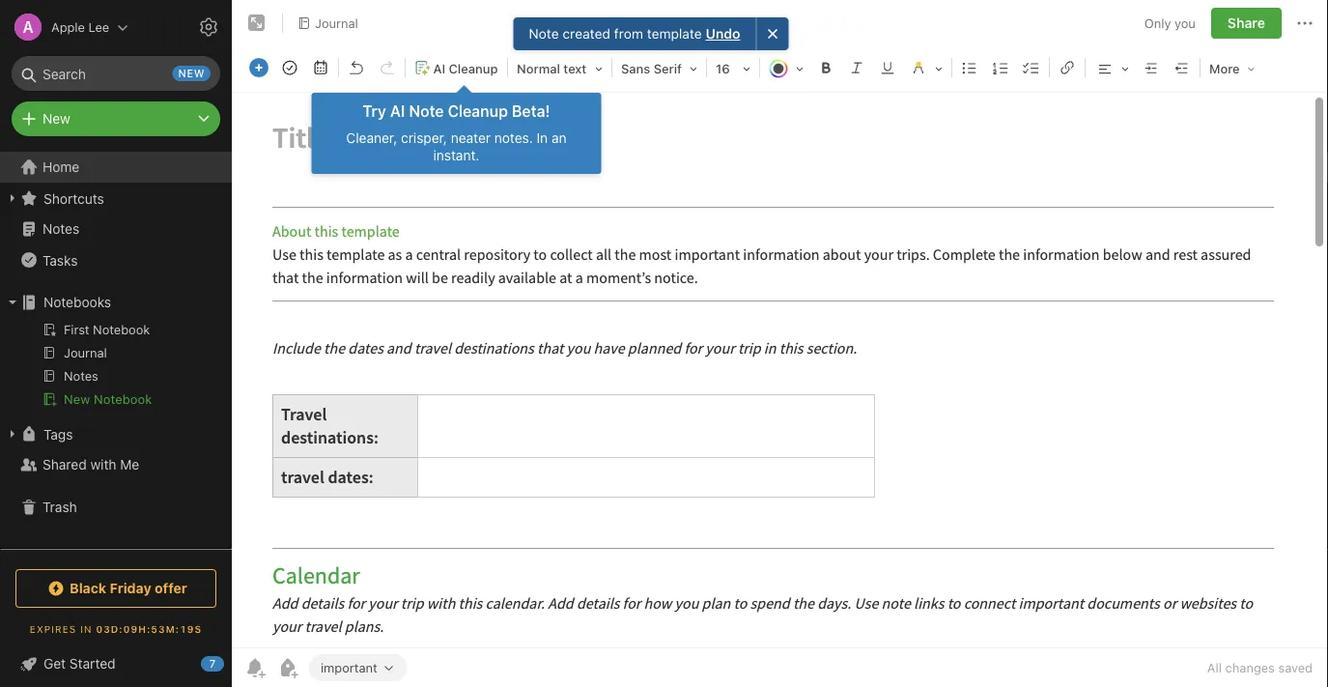 Task type: vqa. For each thing, say whether or not it's contained in the screenshot.
the note, within Easily sort by due date, note, or assigned status using this view and more.
no



Task type: locate. For each thing, give the bounding box(es) containing it.
font family image
[[615, 54, 704, 81]]

1 vertical spatial note
[[409, 102, 444, 120]]

notebook
[[94, 392, 152, 406]]

bulleted list image
[[957, 54, 984, 81]]

cleanup
[[449, 61, 498, 76], [448, 102, 508, 120]]

0 vertical spatial new
[[43, 111, 70, 127]]

tree
[[0, 152, 232, 548]]

new
[[43, 111, 70, 127], [64, 392, 90, 406]]

highlight image
[[903, 54, 950, 81]]

new button
[[12, 101, 220, 136]]

try ai note cleanup beta! cleaner, crisper, neater notes. in an instant.
[[346, 102, 567, 163]]

heading level image
[[510, 54, 610, 81]]

03d:09h:53m:19s
[[96, 623, 202, 634]]

cleanup up try ai note cleanup beta! cleaner, crisper, neater notes. in an instant.
[[449, 61, 498, 76]]

ai cleanup button
[[408, 54, 505, 82]]

new notebook button
[[0, 387, 231, 411]]

cleaner,
[[346, 130, 397, 146]]

tags
[[43, 426, 73, 442]]

shared with me
[[43, 457, 139, 473]]

black friday offer
[[70, 580, 187, 596]]

0 vertical spatial ai
[[433, 61, 446, 76]]

None search field
[[25, 56, 207, 91]]

underline image
[[874, 54, 902, 81]]

calendar event image
[[307, 54, 334, 81]]

me
[[120, 457, 139, 473]]

undo image
[[343, 54, 370, 81]]

important button
[[309, 654, 408, 681]]

note inside try ai note cleanup beta! cleaner, crisper, neater notes. in an instant.
[[409, 102, 444, 120]]

only you
[[1145, 16, 1196, 30]]

new inside popup button
[[43, 111, 70, 127]]

Search text field
[[25, 56, 207, 91]]

indent image
[[1138, 54, 1165, 81]]

trash link
[[0, 492, 231, 523]]

new for new
[[43, 111, 70, 127]]

share
[[1228, 15, 1266, 31]]

add a reminder image
[[244, 656, 267, 679]]

new for new notebook
[[64, 392, 90, 406]]

new up tags
[[64, 392, 90, 406]]

shared with me link
[[0, 449, 231, 480]]

ai inside "button"
[[433, 61, 446, 76]]

an
[[552, 130, 567, 146]]

cleanup up the neater
[[448, 102, 508, 120]]

notes
[[43, 221, 79, 237]]

new up home
[[43, 111, 70, 127]]

note
[[529, 26, 559, 42], [409, 102, 444, 120]]

ai up try ai note cleanup beta! cleaner, crisper, neater notes. in an instant.
[[433, 61, 446, 76]]

1 vertical spatial ai
[[390, 102, 405, 120]]

add tag image
[[276, 656, 300, 679]]

all changes saved
[[1208, 660, 1313, 675]]

ai
[[433, 61, 446, 76], [390, 102, 405, 120]]

shared
[[43, 457, 87, 473]]

with
[[90, 457, 116, 473]]

1 vertical spatial new
[[64, 392, 90, 406]]

0 horizontal spatial note
[[409, 102, 444, 120]]

trash
[[43, 499, 77, 515]]

font size image
[[709, 54, 758, 81]]

new inside button
[[64, 392, 90, 406]]

changes
[[1226, 660, 1275, 675]]

1 horizontal spatial note
[[529, 26, 559, 42]]

ai right try on the top
[[390, 102, 405, 120]]

undo
[[706, 26, 740, 42]]

important
[[321, 660, 378, 675]]

tasks
[[43, 252, 78, 268]]

0 horizontal spatial ai
[[390, 102, 405, 120]]

insert image
[[244, 54, 273, 81]]

0 vertical spatial cleanup
[[449, 61, 498, 76]]

note up crisper,
[[409, 102, 444, 120]]

offer
[[155, 580, 187, 596]]

ai cleanup
[[433, 61, 498, 76]]

note up 'heading level' image
[[529, 26, 559, 42]]

from
[[614, 26, 643, 42]]

notes.
[[495, 130, 533, 146]]

more image
[[1203, 54, 1263, 81]]

1 horizontal spatial ai
[[433, 61, 446, 76]]

notes link
[[0, 214, 231, 244]]

1 vertical spatial cleanup
[[448, 102, 508, 120]]



Task type: describe. For each thing, give the bounding box(es) containing it.
friday
[[110, 580, 151, 596]]

expand tags image
[[5, 426, 20, 442]]

numbered list image
[[988, 54, 1015, 81]]

expires
[[30, 623, 77, 634]]

you
[[1175, 16, 1196, 30]]

in
[[537, 130, 548, 146]]

beta!
[[512, 102, 550, 120]]

task image
[[276, 54, 303, 81]]

black friday offer button
[[15, 569, 216, 608]]

checklist image
[[1018, 54, 1046, 81]]

bold image
[[813, 54, 840, 81]]

notebooks
[[43, 294, 111, 310]]

in
[[80, 623, 92, 634]]

shortcuts button
[[0, 183, 231, 214]]

only
[[1145, 16, 1172, 30]]

black
[[70, 580, 106, 596]]

home
[[43, 159, 79, 175]]

template
[[647, 26, 702, 42]]

expires in 03d:09h:53m:19s
[[30, 623, 202, 634]]

note created from template undo
[[529, 26, 740, 42]]

undo link
[[706, 25, 740, 43]]

tags button
[[0, 418, 231, 449]]

journal
[[315, 16, 358, 30]]

outdent image
[[1169, 54, 1196, 81]]

journal button
[[291, 10, 365, 37]]

notebooks link
[[0, 287, 231, 318]]

share button
[[1212, 8, 1282, 39]]

home link
[[0, 152, 232, 183]]

note window element
[[232, 0, 1329, 687]]

shortcuts
[[43, 190, 104, 206]]

cleanup inside "button"
[[449, 61, 498, 76]]

new notebook
[[64, 392, 152, 406]]

neater
[[451, 130, 491, 146]]

insert link image
[[1054, 54, 1081, 81]]

settings image
[[197, 15, 220, 39]]

new notebook group
[[0, 318, 231, 418]]

font color image
[[762, 54, 811, 81]]

expand notebooks image
[[5, 295, 20, 310]]

alignment image
[[1088, 54, 1136, 81]]

tasks button
[[0, 244, 231, 275]]

tree containing home
[[0, 152, 232, 548]]

Note Editor text field
[[232, 93, 1329, 647]]

try
[[363, 102, 386, 120]]

ai inside try ai note cleanup beta! cleaner, crisper, neater notes. in an instant.
[[390, 102, 405, 120]]

expand note image
[[245, 12, 269, 35]]

italic image
[[844, 54, 871, 81]]

all
[[1208, 660, 1222, 675]]

created
[[563, 26, 610, 42]]

crisper,
[[401, 130, 447, 146]]

cleanup inside try ai note cleanup beta! cleaner, crisper, neater notes. in an instant.
[[448, 102, 508, 120]]

instant.
[[433, 147, 480, 163]]

0 vertical spatial note
[[529, 26, 559, 42]]

saved
[[1279, 660, 1313, 675]]



